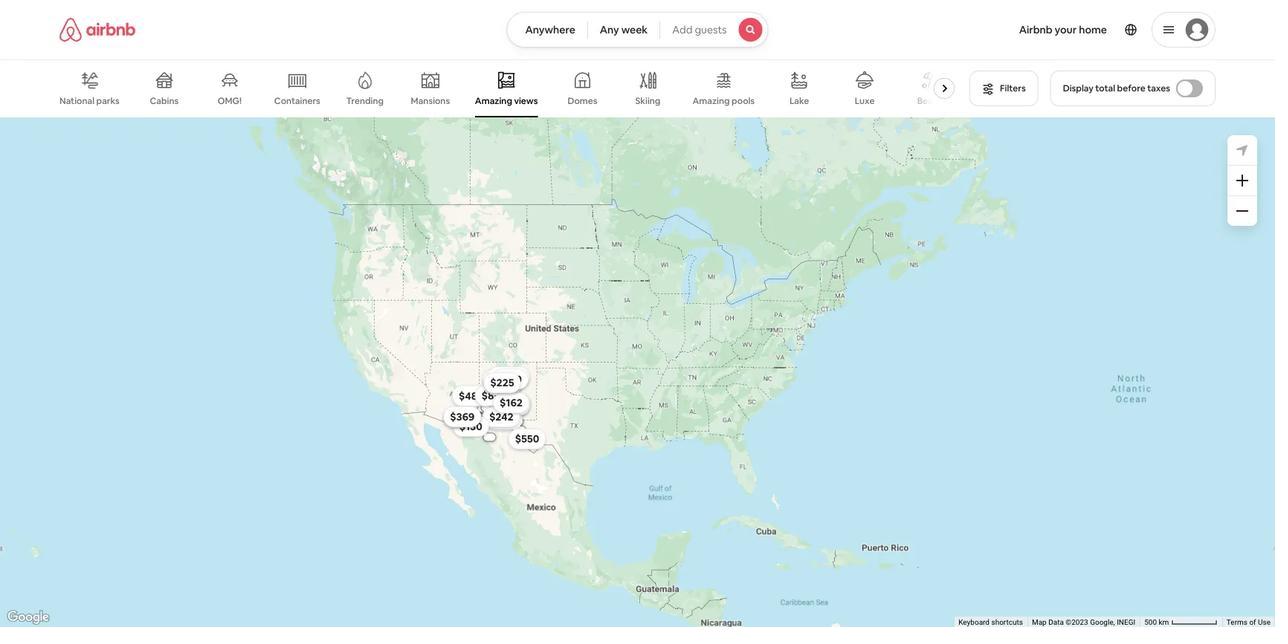 Task type: vqa. For each thing, say whether or not it's contained in the screenshot.
tour!
no



Task type: describe. For each thing, give the bounding box(es) containing it.
$275 button
[[513, 360, 550, 381]]

keyboard shortcuts
[[950, 619, 1015, 628]]

home
[[1080, 23, 1108, 36]]

$76
[[531, 392, 549, 405]]

national parks
[[60, 95, 120, 107]]

©2023
[[1057, 619, 1080, 628]]

$162
[[528, 389, 551, 402]]

data
[[1040, 619, 1055, 628]]

google,
[[1082, 619, 1107, 628]]

$206
[[527, 391, 552, 405]]

$179
[[529, 391, 551, 405]]

$1,185 $275
[[519, 358, 552, 377]]

terms
[[1227, 619, 1248, 628]]

keyboard shortcuts button
[[950, 618, 1015, 628]]

airbnb your home link
[[1011, 14, 1117, 45]]

airbnb your home
[[1020, 23, 1108, 36]]

$480 button
[[473, 377, 512, 398]]

show list
[[607, 574, 651, 587]]

keyboard
[[950, 619, 981, 628]]

show
[[607, 574, 634, 587]]

amazing for amazing views
[[475, 95, 512, 107]]

$550 button
[[540, 428, 578, 449]]

google image
[[4, 609, 53, 628]]

$1,185 button
[[515, 354, 558, 375]]

zoom in image
[[1237, 175, 1249, 187]]

amazing views
[[475, 95, 538, 107]]

filters
[[1001, 83, 1026, 94]]

$451 button
[[512, 364, 549, 385]]

your
[[1055, 23, 1077, 36]]

omg!
[[218, 95, 242, 107]]

containers
[[274, 95, 321, 107]]

add guests button
[[660, 12, 769, 48]]

total
[[1096, 83, 1116, 94]]

$100
[[519, 409, 543, 422]]

$225 button
[[510, 361, 548, 382]]

list
[[636, 574, 651, 587]]

show list button
[[592, 562, 683, 598]]

$232
[[469, 406, 493, 419]]

$225
[[517, 365, 541, 378]]

$206 button
[[521, 388, 559, 408]]

$76 button
[[525, 388, 556, 409]]

add guests
[[673, 23, 727, 36]]

national
[[60, 95, 94, 107]]

$149 button
[[509, 357, 546, 378]]

map data ©2023 google, inegi
[[1024, 619, 1127, 628]]

$270
[[528, 389, 552, 402]]

none search field containing anywhere
[[507, 12, 769, 48]]

$369
[[469, 405, 494, 419]]

display total before taxes
[[1064, 83, 1171, 94]]

$275
[[519, 364, 543, 377]]

parks
[[96, 95, 120, 107]]

taxes
[[1148, 83, 1171, 94]]

trending
[[346, 95, 384, 107]]

$162 button
[[521, 385, 558, 406]]

$85
[[506, 380, 524, 394]]

500 km button
[[1132, 617, 1223, 628]]



Task type: locate. For each thing, give the bounding box(es) containing it.
$270 button
[[521, 385, 558, 406]]

guests
[[695, 23, 727, 36]]

week
[[622, 23, 648, 36]]

add
[[673, 23, 693, 36]]

$140
[[527, 361, 550, 374]]

any week
[[600, 23, 648, 36]]

$140 button
[[520, 357, 557, 378]]

group containing national parks
[[60, 60, 961, 118]]

$369 button
[[462, 402, 500, 423]]

map
[[1024, 619, 1038, 628]]

use
[[1259, 619, 1271, 628]]

inegi
[[1109, 619, 1127, 628]]

$130
[[480, 417, 503, 430]]

profile element
[[787, 0, 1216, 60]]

shortcuts
[[983, 619, 1015, 628]]

0 horizontal spatial amazing
[[475, 95, 512, 107]]

None search field
[[507, 12, 769, 48]]

$242 button
[[509, 402, 547, 423]]

terms of use
[[1227, 619, 1271, 628]]

amazing for amazing pools
[[693, 95, 730, 107]]

display
[[1064, 83, 1094, 94]]

$451
[[519, 368, 542, 381]]

500
[[1136, 619, 1149, 628]]

google map
showing 40 stays. region
[[0, 118, 1276, 628]]

$232 button
[[462, 402, 500, 423]]

of
[[1250, 619, 1257, 628]]

$451 $85 $150 $480
[[480, 364, 542, 394]]

$179 button
[[522, 388, 558, 409]]

display total before taxes button
[[1051, 71, 1216, 106]]

$480
[[480, 381, 505, 394]]

mansions
[[411, 95, 450, 107]]

amazing
[[475, 95, 512, 107], [693, 95, 730, 107]]

skiing
[[636, 95, 661, 107]]

amazing pools
[[693, 95, 755, 107]]

views
[[514, 95, 538, 107]]

any
[[600, 23, 619, 36]]

$242
[[516, 406, 540, 419]]

$270 $100
[[519, 389, 552, 422]]

amazing left pools
[[693, 95, 730, 107]]

cabins
[[150, 95, 179, 107]]

$149
[[516, 361, 539, 374]]

zoom out image
[[1237, 205, 1249, 217]]

anywhere button
[[507, 12, 588, 48]]

pools
[[732, 95, 755, 107]]

anywhere
[[525, 23, 576, 36]]

$150 button
[[512, 360, 549, 381]]

before
[[1118, 83, 1146, 94]]

$100 button
[[513, 405, 550, 426]]

$1,185
[[522, 358, 552, 371]]

filters button
[[970, 71, 1039, 106]]

terms of use link
[[1227, 619, 1271, 628]]

500 km
[[1136, 619, 1163, 628]]

$550
[[547, 432, 571, 445]]

1 horizontal spatial amazing
[[693, 95, 730, 107]]

domes
[[568, 95, 598, 107]]

luxe
[[855, 95, 875, 107]]

$150
[[519, 364, 542, 377]]

airbnb
[[1020, 23, 1053, 36]]

any week button
[[588, 12, 661, 48]]

group
[[60, 60, 961, 118]]

lake
[[790, 95, 810, 107]]

amazing left views
[[475, 95, 512, 107]]

beach
[[918, 95, 944, 107]]

$130 button
[[473, 413, 510, 434]]

km
[[1150, 619, 1161, 628]]



